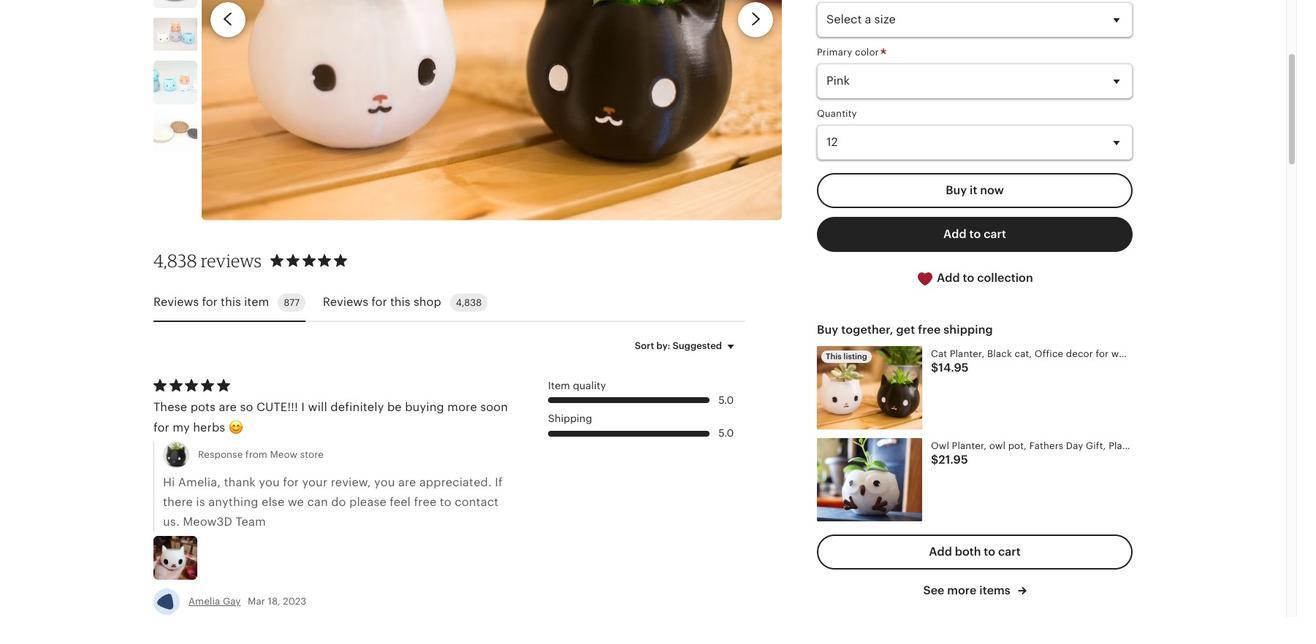 Task type: vqa. For each thing, say whether or not it's contained in the screenshot.
the us.
yes



Task type: describe. For each thing, give the bounding box(es) containing it.
else
[[262, 496, 285, 510]]

4,838 for 4,838
[[456, 297, 482, 308]]

review,
[[331, 476, 371, 490]]

$ for 14.95
[[931, 361, 939, 375]]

together,
[[842, 323, 894, 337]]

buy together, get free shipping
[[817, 323, 994, 337]]

see
[[924, 584, 945, 598]]

item
[[244, 295, 269, 309]]

pots
[[191, 401, 216, 415]]

will
[[308, 401, 327, 415]]

amelia gay mar 18, 2023
[[189, 597, 307, 608]]

for inside hi amelia, thank you for your review, you are appreciated. if there is anything else we can do please feel free to contact us. meow3d team
[[283, 476, 299, 490]]

4,838 reviews
[[154, 250, 262, 272]]

can
[[307, 496, 328, 510]]

soon
[[481, 401, 508, 415]]

are inside these pots are so cute!!! i will definitely be buying more soon for my herbs 😊
[[219, 401, 237, 415]]

we
[[288, 496, 304, 510]]

herbs
[[193, 421, 225, 435]]

appreciated.
[[420, 476, 492, 490]]

feel
[[390, 496, 411, 510]]

for inside these pots are so cute!!! i will definitely be buying more soon for my herbs 😊
[[154, 421, 170, 435]]

it
[[970, 183, 978, 197]]

response from meow store
[[198, 449, 324, 460]]

meow
[[270, 449, 298, 460]]

$ for 21.95
[[931, 453, 939, 467]]

😊
[[229, 421, 243, 435]]

reviews for reviews for this shop
[[323, 295, 369, 309]]

reviews
[[201, 250, 262, 272]]

both
[[955, 546, 982, 560]]

1 horizontal spatial free
[[918, 323, 941, 337]]

hi amelia, thank you for your review, you are appreciated. if there is anything else we can do please feel free to contact us. meow3d team
[[163, 476, 503, 529]]

item
[[548, 380, 570, 392]]

response
[[198, 449, 243, 460]]

add for add to cart
[[944, 227, 967, 241]]

if
[[495, 476, 503, 490]]

be
[[387, 401, 402, 415]]

free inside hi amelia, thank you for your review, you are appreciated. if there is anything else we can do please feel free to contact us. meow3d team
[[414, 496, 437, 510]]

suggested
[[673, 340, 722, 351]]

reviews for this item
[[154, 295, 269, 309]]

5.0 for shipping
[[719, 428, 734, 439]]

this for shop
[[390, 295, 411, 309]]

shipping
[[944, 323, 994, 337]]

amelia gay link
[[189, 597, 241, 608]]

877
[[284, 297, 300, 308]]

so
[[240, 401, 253, 415]]

primary color
[[817, 46, 882, 57]]

add both to cart button
[[817, 535, 1133, 571]]

21.95
[[939, 453, 969, 467]]

store
[[300, 449, 324, 460]]

hi
[[163, 476, 175, 490]]

shipping
[[548, 413, 592, 425]]

buy it now button
[[817, 173, 1133, 208]]

please
[[350, 496, 387, 510]]

meow3d
[[183, 516, 233, 529]]

buy for buy it now
[[946, 183, 967, 197]]

cat planter black cat office decor for women christmas image 6 image
[[154, 61, 197, 105]]

amelia
[[189, 597, 220, 608]]

thank
[[224, 476, 256, 490]]

5.0 for item quality
[[719, 394, 734, 406]]

listing
[[844, 352, 868, 361]]

my
[[173, 421, 190, 435]]

is
[[196, 496, 205, 510]]

to left collection
[[963, 271, 975, 285]]

18,
[[268, 597, 281, 608]]

reviews for reviews for this item
[[154, 295, 199, 309]]

see more items
[[924, 584, 1014, 598]]

add both to cart
[[929, 546, 1021, 560]]

item quality
[[548, 380, 606, 392]]

add to collection button
[[817, 261, 1133, 297]]



Task type: locate. For each thing, give the bounding box(es) containing it.
more
[[448, 401, 477, 415], [948, 584, 977, 598]]

to down the buy it now button on the right top
[[970, 227, 981, 241]]

2 reviews from the left
[[323, 295, 369, 309]]

2 vertical spatial add
[[929, 546, 953, 560]]

more inside see more items link
[[948, 584, 977, 598]]

your
[[302, 476, 328, 490]]

buy it now
[[946, 183, 1004, 197]]

buy up this
[[817, 323, 839, 337]]

1 horizontal spatial more
[[948, 584, 977, 598]]

these
[[154, 401, 187, 415]]

cat planter black cat office decor for women christmas image 7 image
[[154, 109, 197, 153]]

there
[[163, 496, 193, 510]]

2 you from the left
[[374, 476, 395, 490]]

get
[[897, 323, 916, 337]]

1 horizontal spatial reviews
[[323, 295, 369, 309]]

see more items link
[[924, 584, 1027, 600]]

color
[[855, 46, 879, 57]]

now
[[981, 183, 1004, 197]]

items
[[980, 584, 1011, 598]]

cart down now
[[984, 227, 1007, 241]]

for left my
[[154, 421, 170, 435]]

reviews down '4,838 reviews'
[[154, 295, 199, 309]]

cat planter, black cat, office decor for women, christmas gift, cubicle decor, cat gift, desk decor, cat lover gift,animal planter,cat lover image
[[817, 346, 923, 430]]

4,838 right shop
[[456, 297, 482, 308]]

sort by: suggested
[[635, 340, 722, 351]]

add to collection
[[935, 271, 1034, 285]]

for down '4,838 reviews'
[[202, 295, 218, 309]]

cat planter black cat office decor for women christmas image 1 image
[[202, 0, 782, 221]]

0 vertical spatial free
[[918, 323, 941, 337]]

buying
[[405, 401, 445, 415]]

1 vertical spatial add
[[937, 271, 960, 285]]

0 vertical spatial buy
[[946, 183, 967, 197]]

1 this from the left
[[221, 295, 241, 309]]

$ down buy together, get free shipping
[[931, 361, 939, 375]]

these pots are so cute!!! i will definitely be buying more soon for my herbs 😊
[[154, 401, 508, 435]]

add for add to collection
[[937, 271, 960, 285]]

14.95
[[939, 361, 969, 375]]

from
[[246, 449, 268, 460]]

are inside hi amelia, thank you for your review, you are appreciated. if there is anything else we can do please feel free to contact us. meow3d team
[[398, 476, 416, 490]]

0 vertical spatial 4,838
[[154, 250, 197, 272]]

cart
[[984, 227, 1007, 241], [999, 546, 1021, 560]]

1 vertical spatial cart
[[999, 546, 1021, 560]]

1 horizontal spatial you
[[374, 476, 395, 490]]

reviews right 877
[[323, 295, 369, 309]]

to right "both"
[[984, 546, 996, 560]]

collection
[[978, 271, 1034, 285]]

to down appreciated.
[[440, 496, 452, 510]]

4,838 for 4,838 reviews
[[154, 250, 197, 272]]

4,838 up reviews for this item
[[154, 250, 197, 272]]

definitely
[[331, 401, 384, 415]]

buy left it
[[946, 183, 967, 197]]

0 vertical spatial cart
[[984, 227, 1007, 241]]

sort
[[635, 340, 655, 351]]

0 vertical spatial $
[[931, 361, 939, 375]]

reviews
[[154, 295, 199, 309], [323, 295, 369, 309]]

1 vertical spatial 5.0
[[719, 428, 734, 439]]

tab list containing reviews for this item
[[154, 285, 746, 322]]

contact
[[455, 496, 499, 510]]

more right see
[[948, 584, 977, 598]]

1 vertical spatial $
[[931, 453, 939, 467]]

2 this from the left
[[390, 295, 411, 309]]

buy inside button
[[946, 183, 967, 197]]

this
[[826, 352, 842, 361]]

1 vertical spatial are
[[398, 476, 416, 490]]

add to cart button
[[817, 217, 1133, 252]]

$ 21.95
[[931, 453, 969, 467]]

do
[[331, 496, 346, 510]]

are
[[219, 401, 237, 415], [398, 476, 416, 490]]

2 5.0 from the top
[[719, 428, 734, 439]]

1 horizontal spatial this
[[390, 295, 411, 309]]

0 vertical spatial add
[[944, 227, 967, 241]]

1 vertical spatial more
[[948, 584, 977, 598]]

5.0
[[719, 394, 734, 406], [719, 428, 734, 439]]

0 vertical spatial are
[[219, 401, 237, 415]]

for
[[202, 295, 218, 309], [372, 295, 387, 309], [154, 421, 170, 435], [283, 476, 299, 490]]

tab list
[[154, 285, 746, 322]]

us.
[[163, 516, 180, 529]]

i
[[301, 401, 305, 415]]

0 horizontal spatial 4,838
[[154, 250, 197, 272]]

0 vertical spatial 5.0
[[719, 394, 734, 406]]

you
[[259, 476, 280, 490], [374, 476, 395, 490]]

amelia,
[[178, 476, 221, 490]]

add
[[944, 227, 967, 241], [937, 271, 960, 285], [929, 546, 953, 560]]

this listing
[[826, 352, 868, 361]]

free right feel
[[414, 496, 437, 510]]

1 horizontal spatial 4,838
[[456, 297, 482, 308]]

add left "both"
[[929, 546, 953, 560]]

cart up items
[[999, 546, 1021, 560]]

add down the buy it now button on the right top
[[944, 227, 967, 241]]

free
[[918, 323, 941, 337], [414, 496, 437, 510]]

2023
[[283, 597, 307, 608]]

cat planter black cat office decor for women christmas image 5 image
[[154, 13, 197, 56]]

1 you from the left
[[259, 476, 280, 490]]

0 horizontal spatial free
[[414, 496, 437, 510]]

1 vertical spatial free
[[414, 496, 437, 510]]

1 5.0 from the top
[[719, 394, 734, 406]]

to inside hi amelia, thank you for your review, you are appreciated. if there is anything else we can do please feel free to contact us. meow3d team
[[440, 496, 452, 510]]

anything
[[209, 496, 259, 510]]

$ 14.95
[[931, 361, 969, 375]]

0 horizontal spatial this
[[221, 295, 241, 309]]

1 reviews from the left
[[154, 295, 199, 309]]

1 $ from the top
[[931, 361, 939, 375]]

0 horizontal spatial more
[[448, 401, 477, 415]]

more inside these pots are so cute!!! i will definitely be buying more soon for my herbs 😊
[[448, 401, 477, 415]]

add to cart
[[944, 227, 1007, 241]]

quantity
[[817, 108, 857, 119]]

1 vertical spatial 4,838
[[456, 297, 482, 308]]

buy
[[946, 183, 967, 197], [817, 323, 839, 337]]

add for add both to cart
[[929, 546, 953, 560]]

free right "get"
[[918, 323, 941, 337]]

for up 'we'
[[283, 476, 299, 490]]

this for item
[[221, 295, 241, 309]]

gay
[[223, 597, 241, 608]]

for left shop
[[372, 295, 387, 309]]

primary
[[817, 46, 853, 57]]

by:
[[657, 340, 671, 351]]

sort by: suggested button
[[624, 331, 751, 362]]

shop
[[414, 295, 441, 309]]

$ right owl planter, owl pot, fathers day gift, plant dad, owl lovers, succulent planter, animal lover, women gifts, birthday gift image
[[931, 453, 939, 467]]

1 vertical spatial buy
[[817, 323, 839, 337]]

view details of this review photo by amelia gay image
[[154, 537, 197, 581]]

0 horizontal spatial are
[[219, 401, 237, 415]]

reviews for this shop
[[323, 295, 441, 309]]

more left the 'soon'
[[448, 401, 477, 415]]

0 horizontal spatial buy
[[817, 323, 839, 337]]

2 $ from the top
[[931, 453, 939, 467]]

this left item
[[221, 295, 241, 309]]

are left so
[[219, 401, 237, 415]]

team
[[236, 516, 266, 529]]

$
[[931, 361, 939, 375], [931, 453, 939, 467]]

owl planter, owl pot, fathers day gift, plant dad, owl lovers, succulent planter, animal lover, women gifts, birthday gift image
[[817, 439, 923, 522]]

cute!!!
[[257, 401, 298, 415]]

quality
[[573, 380, 606, 392]]

mar
[[248, 597, 265, 608]]

0 vertical spatial more
[[448, 401, 477, 415]]

you up feel
[[374, 476, 395, 490]]

are up feel
[[398, 476, 416, 490]]

0 horizontal spatial reviews
[[154, 295, 199, 309]]

1 horizontal spatial buy
[[946, 183, 967, 197]]

this left shop
[[390, 295, 411, 309]]

0 horizontal spatial you
[[259, 476, 280, 490]]

add down add to cart button
[[937, 271, 960, 285]]

1 horizontal spatial are
[[398, 476, 416, 490]]

you up else
[[259, 476, 280, 490]]

to
[[970, 227, 981, 241], [963, 271, 975, 285], [440, 496, 452, 510], [984, 546, 996, 560]]

buy for buy together, get free shipping
[[817, 323, 839, 337]]



